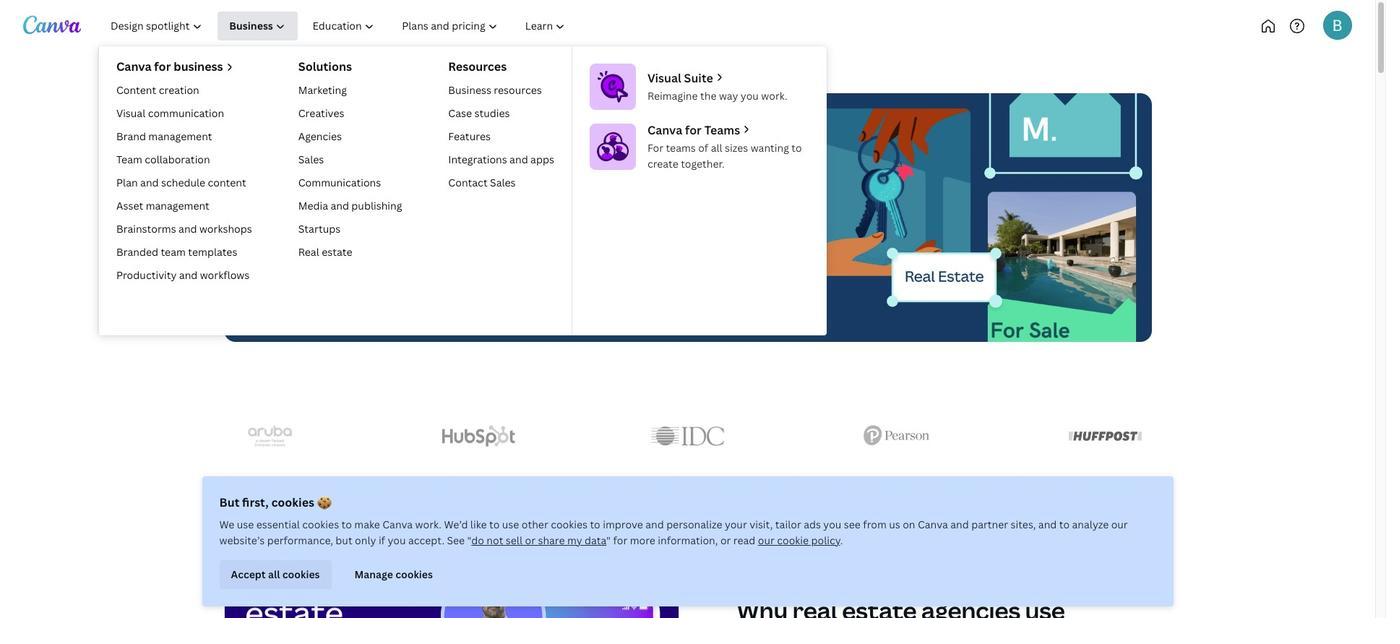 Task type: describe. For each thing, give the bounding box(es) containing it.
business for business
[[229, 19, 273, 32]]

and left apps
[[510, 153, 528, 167]]

cookies down the 🍪
[[302, 518, 339, 531]]

with
[[722, 211, 746, 227]]

data
[[585, 534, 607, 547]]

and right sites,
[[1039, 518, 1057, 531]]

business resources link
[[443, 79, 560, 102]]

templates
[[188, 245, 237, 259]]

business for business resources
[[449, 83, 492, 97]]

estate inside business menu
[[322, 245, 352, 259]]

share
[[538, 534, 565, 547]]

for for business
[[154, 59, 171, 74]]

visual suite
[[648, 70, 713, 86]]

home link
[[224, 64, 253, 81]]

create
[[648, 157, 679, 171]]

team
[[161, 245, 186, 259]]

accept all cookies
[[231, 567, 320, 581]]

brainstorms and workshops
[[116, 222, 252, 236]]

make
[[354, 518, 380, 531]]

manage
[[355, 567, 393, 581]]

.
[[841, 534, 843, 547]]

manage cookies
[[355, 567, 433, 581]]

flyers,
[[538, 211, 573, 227]]

2 use from the left
[[502, 518, 519, 531]]

and down the asset management link
[[179, 222, 197, 236]]

we
[[219, 518, 235, 531]]

if
[[379, 534, 385, 547]]

solutions inside business menu
[[298, 59, 352, 74]]

huffpost image
[[1069, 432, 1142, 441]]

plan and schedule content
[[116, 176, 246, 190]]

brainstorms and workshops link
[[111, 218, 258, 241]]

your
[[725, 518, 747, 531]]

asset management link
[[111, 195, 258, 218]]

way
[[719, 89, 738, 102]]

accept
[[231, 567, 266, 581]]

you inside business menu
[[741, 89, 759, 102]]

media
[[634, 211, 669, 227]]

content creation
[[116, 83, 199, 97]]

accept all cookies button
[[219, 560, 332, 589]]

integrations
[[449, 153, 507, 167]]

contact sales
[[449, 176, 516, 190]]

estate
[[369, 65, 399, 79]]

we use essential cookies to make canva work. we'd like to use other cookies to improve and personalize your visit, tailor ads you see from us on canva and partner sites, and to analyze our website's performance, but only if you accept. see "
[[219, 518, 1128, 547]]

case
[[449, 107, 472, 120]]

cookies up my
[[551, 518, 588, 531]]

canva for business
[[116, 59, 152, 74]]

content
[[208, 176, 246, 190]]

brand management link
[[111, 126, 258, 149]]

visual for visual communication
[[116, 107, 146, 120]]

real estate
[[298, 245, 352, 259]]

schedule
[[161, 176, 205, 190]]

1 use from the left
[[237, 518, 254, 531]]

2 or from the left
[[721, 534, 731, 547]]

sites,
[[1011, 518, 1036, 531]]

communications link
[[293, 172, 408, 195]]

startups link
[[293, 218, 408, 241]]

1 vertical spatial estate
[[323, 211, 358, 227]]

case studies
[[449, 107, 510, 120]]

tailor
[[776, 518, 802, 531]]

sales inside 'link'
[[490, 176, 516, 190]]

but
[[219, 495, 240, 510]]

integrations and apps
[[449, 153, 554, 167]]

pearson image
[[864, 426, 930, 447]]

us
[[889, 518, 901, 531]]

0 vertical spatial real
[[434, 159, 502, 206]]

graphics
[[671, 211, 719, 227]]

0 vertical spatial sales
[[298, 153, 324, 167]]

improve
[[603, 518, 643, 531]]

real for real estate
[[345, 65, 366, 79]]

and up do not sell or share my data " for more information, or read our cookie policy .
[[646, 518, 664, 531]]

website's
[[219, 534, 265, 547]]

resources
[[449, 59, 507, 74]]

solutions link
[[276, 64, 322, 81]]

to left analyze
[[1060, 518, 1070, 531]]

management for brand management
[[148, 130, 212, 143]]

do not sell or share my data " for more information, or read our cookie policy .
[[472, 534, 843, 547]]

media and publishing
[[298, 199, 402, 213]]

on
[[903, 518, 916, 531]]

to inside for teams of all sizes wanting to create together.
[[792, 141, 802, 154]]

workflows
[[200, 269, 250, 282]]

asset management
[[116, 199, 210, 213]]

business resources
[[449, 83, 542, 97]]

partner
[[972, 518, 1009, 531]]

do not sell or share my data link
[[472, 534, 607, 547]]

workshops
[[200, 222, 252, 236]]

not
[[487, 534, 504, 547]]

team collaboration link
[[111, 149, 258, 172]]

idc image
[[651, 427, 724, 446]]

see
[[844, 518, 861, 531]]

but
[[336, 534, 353, 547]]

aruba image
[[248, 426, 292, 447]]

branded team templates
[[116, 245, 237, 259]]

manage cookies button
[[343, 560, 445, 589]]

cookies up essential
[[271, 495, 314, 510]]

information,
[[658, 534, 718, 547]]

teams
[[666, 141, 696, 154]]

for for teams
[[685, 122, 702, 138]]

for down "improve" at the left bottom of the page
[[613, 534, 628, 547]]

" inside we use essential cookies to make canva work. we'd like to use other cookies to improve and personalize your visit, tailor ads you see from us on canva and partner sites, and to analyze our website's performance, but only if you accept. see "
[[467, 534, 472, 547]]

communication
[[148, 107, 224, 120]]

sell
[[506, 534, 523, 547]]

marketing
[[298, 83, 347, 97]]

business
[[174, 59, 223, 74]]

features
[[449, 130, 491, 143]]

2 horizontal spatial you
[[824, 518, 842, 531]]

all inside for teams of all sizes wanting to create together.
[[711, 141, 723, 154]]

business button
[[218, 12, 298, 40]]

only
[[355, 534, 376, 547]]

0 horizontal spatial you
[[388, 534, 406, 547]]

materials,
[[419, 211, 474, 227]]

canva.
[[748, 211, 786, 227]]

real for real estate
[[298, 245, 319, 259]]

0 vertical spatial estate
[[509, 159, 621, 206]]

resources
[[494, 83, 542, 97]]

canva for business link
[[116, 58, 252, 76]]

create
[[258, 211, 296, 227]]

first,
[[242, 495, 269, 510]]



Task type: vqa. For each thing, say whether or not it's contained in the screenshot.
first 'or'
yes



Task type: locate. For each thing, give the bounding box(es) containing it.
use up sell
[[502, 518, 519, 531]]

work. inside business menu
[[762, 89, 788, 102]]

cookies inside button
[[396, 567, 433, 581]]

" right see
[[467, 534, 472, 547]]

and left partner
[[951, 518, 969, 531]]

performance,
[[267, 534, 333, 547]]

1 vertical spatial real
[[299, 211, 320, 227]]

our right analyze
[[1112, 518, 1128, 531]]

0 vertical spatial business
[[229, 19, 273, 32]]

visual
[[648, 70, 682, 86], [116, 107, 146, 120]]

plan and schedule content link
[[111, 172, 258, 195]]

reimagine
[[648, 89, 698, 102]]

wanting
[[751, 141, 789, 154]]

solutions
[[298, 59, 352, 74], [276, 65, 322, 79]]

1 horizontal spatial work.
[[762, 89, 788, 102]]

0 horizontal spatial our
[[758, 534, 775, 547]]

1 horizontal spatial real
[[345, 65, 366, 79]]

0 horizontal spatial business
[[229, 19, 273, 32]]

to right the like
[[489, 518, 500, 531]]

work. right the way
[[762, 89, 788, 102]]

1 vertical spatial business
[[449, 83, 492, 97]]

0 horizontal spatial or
[[525, 534, 536, 547]]

and
[[510, 153, 528, 167], [140, 176, 159, 190], [331, 199, 349, 213], [575, 211, 596, 227], [179, 222, 197, 236], [179, 269, 198, 282], [646, 518, 664, 531], [951, 518, 969, 531], [1039, 518, 1057, 531]]

contact sales link
[[443, 172, 560, 195]]

for for real
[[373, 159, 427, 206]]

1 horizontal spatial business
[[449, 83, 492, 97]]

estate
[[509, 159, 621, 206], [323, 211, 358, 227], [322, 245, 352, 259]]

visit,
[[750, 518, 773, 531]]

essential
[[257, 518, 300, 531]]

agents
[[628, 159, 744, 206]]

all
[[711, 141, 723, 154], [268, 567, 280, 581]]

personalize
[[667, 518, 723, 531]]

creation
[[159, 83, 199, 97]]

to up but
[[342, 518, 352, 531]]

cookie
[[777, 534, 809, 547]]

1 vertical spatial you
[[824, 518, 842, 531]]

1 horizontal spatial our
[[1112, 518, 1128, 531]]

or right sell
[[525, 534, 536, 547]]

branded team templates link
[[111, 241, 258, 264]]

marketing link
[[293, 79, 408, 102]]

visual for visual suite
[[648, 70, 682, 86]]

cookies down accept.
[[396, 567, 433, 581]]

analyze
[[1073, 518, 1109, 531]]

for up marketing
[[373, 159, 427, 206]]

0 vertical spatial management
[[148, 130, 212, 143]]

business inside popup button
[[229, 19, 273, 32]]

2 " from the left
[[607, 534, 611, 547]]

0 vertical spatial all
[[711, 141, 723, 154]]

0 horizontal spatial real
[[299, 211, 320, 227]]

1 horizontal spatial all
[[711, 141, 723, 154]]

creatives
[[298, 107, 344, 120]]

all right of
[[711, 141, 723, 154]]

real estate
[[345, 65, 399, 79]]

media
[[298, 199, 328, 213]]

productivity and workflows link
[[111, 264, 258, 287]]

work.
[[762, 89, 788, 102], [415, 518, 442, 531]]

0 horizontal spatial "
[[467, 534, 472, 547]]

sales down agencies
[[298, 153, 324, 167]]

contact
[[449, 176, 488, 190]]

1 horizontal spatial use
[[502, 518, 519, 531]]

our down visit,
[[758, 534, 775, 547]]

canva for real estate agents create real estate marketing materials, postcards, flyers, and social media graphics with canva.
[[258, 159, 786, 227]]

0 vertical spatial our
[[1112, 518, 1128, 531]]

real
[[434, 159, 502, 206], [299, 211, 320, 227]]

canva for real
[[258, 159, 366, 206]]

1 vertical spatial sales
[[490, 176, 516, 190]]

real estate link
[[293, 241, 408, 264]]

1 " from the left
[[467, 534, 472, 547]]

work. up accept.
[[415, 518, 442, 531]]

1 horizontal spatial real
[[434, 159, 502, 206]]

for up of
[[685, 122, 702, 138]]

social
[[599, 211, 632, 227]]

management down visual communication link
[[148, 130, 212, 143]]

business menu
[[98, 46, 827, 335]]

you right the way
[[741, 89, 759, 102]]

canva for teams
[[648, 122, 740, 138]]

for
[[648, 141, 664, 154]]

to up the data
[[590, 518, 601, 531]]

0 horizontal spatial all
[[268, 567, 280, 581]]

and down branded team templates link
[[179, 269, 198, 282]]

to
[[792, 141, 802, 154], [342, 518, 352, 531], [489, 518, 500, 531], [590, 518, 601, 531], [1060, 518, 1070, 531]]

all inside button
[[268, 567, 280, 581]]

productivity
[[116, 269, 177, 282]]

agencies link
[[293, 126, 408, 149]]

you up policy
[[824, 518, 842, 531]]

but first, cookies 🍪
[[219, 495, 332, 510]]

real estate brochure created in canva image
[[224, 531, 679, 618]]

2 vertical spatial estate
[[322, 245, 352, 259]]

my
[[568, 534, 583, 547]]

visual up brand
[[116, 107, 146, 120]]

0 horizontal spatial real
[[298, 245, 319, 259]]

or
[[525, 534, 536, 547], [721, 534, 731, 547]]

use up website's
[[237, 518, 254, 531]]

canva inside canva for business link
[[116, 59, 152, 74]]

business up the case studies
[[449, 83, 492, 97]]

for inside canva for real estate agents create real estate marketing materials, postcards, flyers, and social media graphics with canva.
[[373, 159, 427, 206]]

visual inside visual communication link
[[116, 107, 146, 120]]

management down plan and schedule content
[[146, 199, 210, 213]]

sales link
[[293, 149, 408, 172]]

do
[[472, 534, 484, 547]]

other
[[522, 518, 549, 531]]

content creation link
[[111, 79, 258, 102]]

for up content creation
[[154, 59, 171, 74]]

1 horizontal spatial "
[[607, 534, 611, 547]]

home
[[224, 65, 253, 79]]

and down communications
[[331, 199, 349, 213]]

visual up reimagine
[[648, 70, 682, 86]]

all right "accept"
[[268, 567, 280, 581]]

business inside menu
[[449, 83, 492, 97]]

for teams of all sizes wanting to create together.
[[648, 141, 802, 171]]

1 vertical spatial management
[[146, 199, 210, 213]]

real up "marketing" link
[[345, 65, 366, 79]]

the
[[701, 89, 717, 102]]

cookies inside button
[[283, 567, 320, 581]]

" down "improve" at the left bottom of the page
[[607, 534, 611, 547]]

sales down integrations and apps link
[[490, 176, 516, 190]]

0 horizontal spatial sales
[[298, 153, 324, 167]]

brand
[[116, 130, 146, 143]]

from
[[863, 518, 887, 531]]

1 horizontal spatial you
[[741, 89, 759, 102]]

1 vertical spatial work.
[[415, 518, 442, 531]]

content
[[116, 83, 156, 97]]

canva for teams
[[648, 122, 683, 138]]

0 horizontal spatial visual
[[116, 107, 146, 120]]

work. inside we use essential cookies to make canva work. we'd like to use other cookies to improve and personalize your visit, tailor ads you see from us on canva and partner sites, and to analyze our website's performance, but only if you accept. see "
[[415, 518, 442, 531]]

business up home
[[229, 19, 273, 32]]

management for asset management
[[146, 199, 210, 213]]

cookies down performance,
[[283, 567, 320, 581]]

more
[[630, 534, 656, 547]]

canva inside canva for real estate agents create real estate marketing materials, postcards, flyers, and social media graphics with canva.
[[258, 159, 366, 206]]

brand management
[[116, 130, 212, 143]]

reimagine the way you work.
[[648, 89, 788, 102]]

0 horizontal spatial use
[[237, 518, 254, 531]]

top level navigation element
[[98, 12, 827, 335]]

asset
[[116, 199, 143, 213]]

1 or from the left
[[525, 534, 536, 547]]

0 vertical spatial real
[[345, 65, 366, 79]]

and inside canva for real estate agents create real estate marketing materials, postcards, flyers, and social media graphics with canva.
[[575, 211, 596, 227]]

our inside we use essential cookies to make canva work. we'd like to use other cookies to improve and personalize your visit, tailor ads you see from us on canva and partner sites, and to analyze our website's performance, but only if you accept. see "
[[1112, 518, 1128, 531]]

agencies
[[298, 130, 342, 143]]

and right plan
[[140, 176, 159, 190]]

you right if
[[388, 534, 406, 547]]

0 horizontal spatial work.
[[415, 518, 442, 531]]

1 vertical spatial all
[[268, 567, 280, 581]]

read
[[734, 534, 756, 547]]

to right wanting
[[792, 141, 802, 154]]

our cookie policy link
[[758, 534, 841, 547]]

hubspot image
[[442, 426, 515, 447]]

1 vertical spatial visual
[[116, 107, 146, 120]]

visual communication
[[116, 107, 224, 120]]

brainstorms
[[116, 222, 176, 236]]

1 vertical spatial real
[[298, 245, 319, 259]]

apps
[[531, 153, 554, 167]]

together.
[[681, 157, 725, 171]]

1 horizontal spatial sales
[[490, 176, 516, 190]]

real inside business menu
[[298, 245, 319, 259]]

1 horizontal spatial or
[[721, 534, 731, 547]]

real down startups
[[298, 245, 319, 259]]

0 vertical spatial you
[[741, 89, 759, 102]]

features link
[[443, 126, 560, 149]]

of
[[699, 141, 709, 154]]

startups
[[298, 222, 341, 236]]

0 vertical spatial work.
[[762, 89, 788, 102]]

real
[[345, 65, 366, 79], [298, 245, 319, 259]]

0 vertical spatial visual
[[648, 70, 682, 86]]

and left "social"
[[575, 211, 596, 227]]

2 vertical spatial you
[[388, 534, 406, 547]]

or left read
[[721, 534, 731, 547]]

1 horizontal spatial visual
[[648, 70, 682, 86]]

1 vertical spatial our
[[758, 534, 775, 547]]

policy
[[812, 534, 841, 547]]



